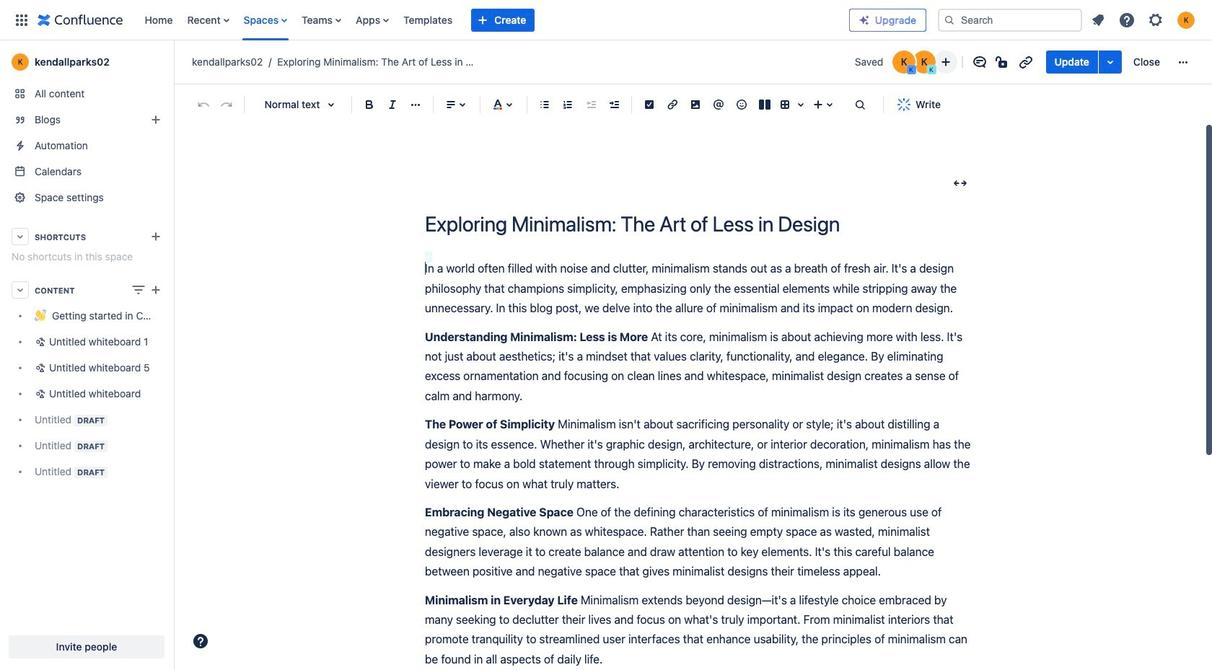 Task type: locate. For each thing, give the bounding box(es) containing it.
space element
[[0, 40, 173, 671]]

find and replace image
[[852, 96, 869, 113]]

tree inside space element
[[6, 303, 167, 485]]

list
[[138, 0, 850, 40], [1086, 7, 1204, 33]]

add shortcut image
[[147, 228, 165, 245]]

change view image
[[130, 282, 147, 299]]

banner
[[0, 0, 1213, 40]]

None search field
[[938, 8, 1083, 31]]

tree
[[6, 303, 167, 485]]

comment icon image
[[971, 53, 989, 71]]

action item [] image
[[641, 96, 658, 113]]

layouts image
[[757, 96, 774, 113]]

align left image
[[443, 96, 460, 113]]

confluence image
[[38, 11, 123, 29], [38, 11, 123, 29]]

0 horizontal spatial list
[[138, 0, 850, 40]]

list for appswitcher icon
[[138, 0, 850, 40]]

1 horizontal spatial list
[[1086, 7, 1204, 33]]

search image
[[944, 14, 956, 26]]

Search field
[[938, 8, 1083, 31]]

bullet list ⌘⇧8 image
[[536, 96, 554, 113]]

link ⌘k image
[[664, 96, 681, 113]]

your profile and preferences image
[[1178, 11, 1195, 29]]

group
[[1046, 51, 1169, 74]]

copy link image
[[1018, 53, 1035, 71]]

Main content area, start typing to enter text. text field
[[425, 259, 974, 671]]



Task type: vqa. For each thing, say whether or not it's contained in the screenshot.
Previous template icon
no



Task type: describe. For each thing, give the bounding box(es) containing it.
more image
[[1175, 53, 1193, 71]]

Blog post title text field
[[425, 212, 974, 236]]

text formatting group
[[358, 93, 427, 116]]

more formatting image
[[407, 96, 424, 113]]

adjust update settings image
[[1102, 53, 1120, 71]]

list formating group
[[533, 93, 626, 116]]

add image, video, or file image
[[687, 96, 705, 113]]

mention @ image
[[710, 96, 728, 113]]

bold ⌘b image
[[361, 96, 378, 113]]

collapse sidebar image
[[157, 48, 189, 77]]

settings icon image
[[1148, 11, 1165, 29]]

make page full-width image
[[952, 175, 970, 192]]

help icon image
[[1119, 11, 1136, 29]]

table ⇧⌥t image
[[777, 96, 794, 113]]

notification icon image
[[1090, 11, 1107, 29]]

global element
[[9, 0, 850, 40]]

avatar group element
[[891, 49, 937, 75]]

no restrictions image
[[994, 53, 1012, 71]]

appswitcher icon image
[[13, 11, 30, 29]]

numbered list ⌘⇧7 image
[[559, 96, 577, 113]]

italic ⌘i image
[[384, 96, 401, 113]]

create image
[[147, 282, 165, 299]]

indent tab image
[[606, 96, 623, 113]]

table size image
[[793, 96, 810, 113]]

create a blog image
[[147, 111, 165, 128]]

emoji : image
[[733, 96, 751, 113]]

list for premium image
[[1086, 7, 1204, 33]]

invite to edit image
[[937, 53, 955, 71]]

premium image
[[859, 14, 871, 26]]



